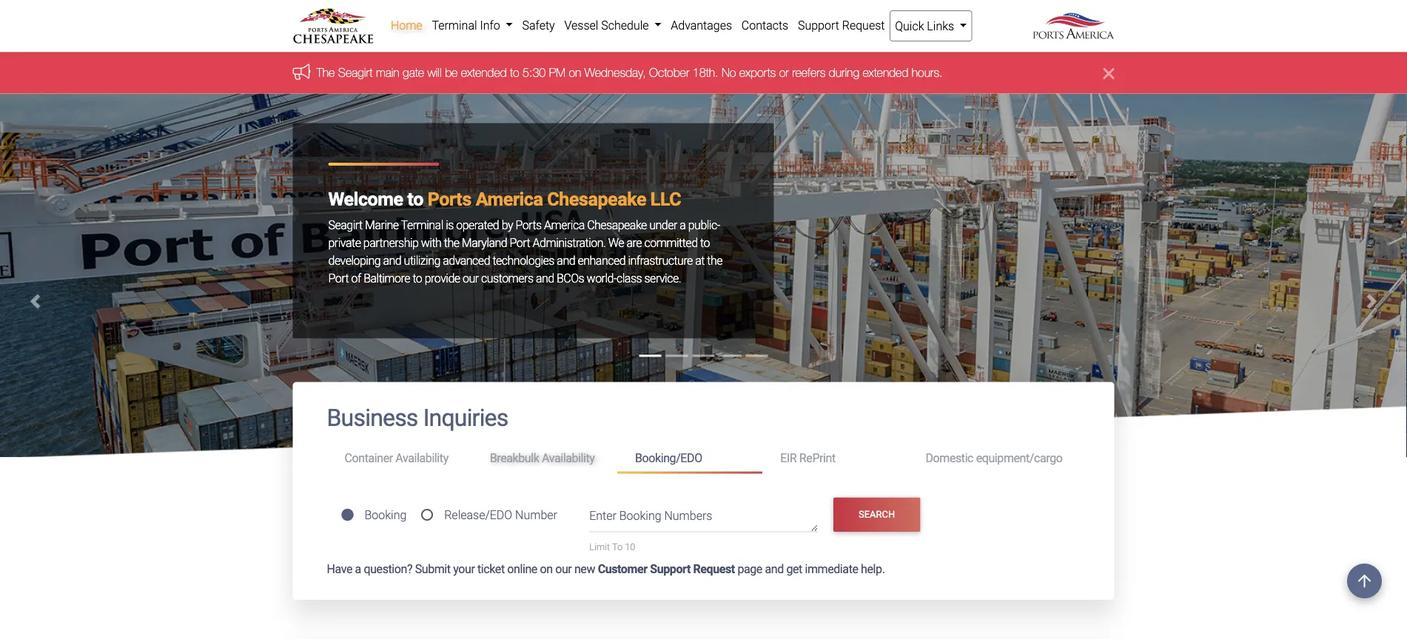 Task type: vqa. For each thing, say whether or not it's contained in the screenshot.
"Vessel Schedule"
yes



Task type: describe. For each thing, give the bounding box(es) containing it.
1 horizontal spatial support
[[798, 18, 839, 32]]

submit
[[415, 562, 451, 576]]

have
[[327, 562, 352, 576]]

vessel schedule link
[[560, 10, 666, 40]]

safety link
[[518, 10, 560, 40]]

and left "bcos"
[[536, 271, 554, 285]]

booking/edo
[[635, 451, 702, 465]]

1 horizontal spatial the
[[707, 254, 723, 268]]

search
[[859, 509, 895, 520]]

number
[[515, 508, 557, 523]]

of
[[351, 271, 361, 285]]

service.
[[644, 271, 681, 285]]

seagirt inside alert
[[338, 65, 373, 79]]

eir reprint
[[780, 451, 836, 465]]

the seagirt main gate will be extended to 5:30 pm on wednesday, october 18th.  no exports or reefers during extended hours. alert
[[0, 52, 1407, 94]]

numbers
[[664, 509, 713, 523]]

to up with
[[408, 188, 423, 210]]

advantages
[[671, 18, 732, 32]]

booking/edo link
[[617, 445, 763, 474]]

0 horizontal spatial support
[[650, 562, 691, 576]]

welcome
[[328, 188, 403, 210]]

Enter Booking Numbers text field
[[589, 507, 818, 533]]

0 vertical spatial ports
[[428, 188, 472, 210]]

container availability
[[345, 451, 449, 465]]

main
[[376, 65, 400, 79]]

pm
[[549, 65, 566, 79]]

technologies
[[493, 254, 554, 268]]

we
[[608, 236, 624, 250]]

is
[[446, 218, 454, 232]]

advantages link
[[666, 10, 737, 40]]

question?
[[364, 562, 412, 576]]

are
[[627, 236, 642, 250]]

and left get
[[765, 562, 784, 576]]

equipment/cargo
[[976, 451, 1063, 465]]

domestic equipment/cargo link
[[908, 445, 1081, 472]]

ports inside seagirt marine terminal is operated by ports america chesapeake under a public- private partnership with the maryland port administration.                         we are committed to developing and utilizing advanced technologies and enhanced infrastructure at the port of baltimore to provide                         our customers and bcos world-class service.
[[516, 218, 542, 232]]

home link
[[386, 10, 427, 40]]

will
[[427, 65, 442, 79]]

developing
[[328, 254, 381, 268]]

domestic
[[926, 451, 974, 465]]

online
[[507, 562, 537, 576]]

enhanced
[[578, 254, 626, 268]]

availability for breakbulk availability
[[542, 451, 595, 465]]

bcos
[[557, 271, 584, 285]]

0 horizontal spatial the
[[444, 236, 459, 250]]

1 extended from the left
[[461, 65, 507, 79]]

partnership
[[363, 236, 419, 250]]

vessel
[[565, 18, 598, 32]]

the
[[316, 65, 335, 79]]

terminal inside seagirt marine terminal is operated by ports america chesapeake under a public- private partnership with the maryland port administration.                         we are committed to developing and utilizing advanced technologies and enhanced infrastructure at the port of baltimore to provide                         our customers and bcos world-class service.
[[401, 218, 443, 232]]

exports
[[739, 65, 776, 79]]

page
[[738, 562, 763, 576]]

0 horizontal spatial a
[[355, 562, 361, 576]]

to
[[612, 542, 623, 553]]

domestic equipment/cargo
[[926, 451, 1063, 465]]

utilizing
[[404, 254, 440, 268]]

terminal info link
[[427, 10, 518, 40]]

1 vertical spatial port
[[328, 271, 349, 285]]

breakbulk availability link
[[472, 445, 617, 472]]

business inquiries
[[327, 405, 508, 432]]

bullhorn image
[[293, 64, 316, 79]]

under
[[649, 218, 677, 232]]

advanced
[[443, 254, 490, 268]]

october
[[649, 65, 690, 79]]

llc
[[651, 188, 681, 210]]

on inside alert
[[569, 65, 581, 79]]

vessel schedule
[[565, 18, 652, 32]]

support request link
[[793, 10, 890, 40]]

america inside seagirt marine terminal is operated by ports america chesapeake under a public- private partnership with the maryland port administration.                         we are committed to developing and utilizing advanced technologies and enhanced infrastructure at the port of baltimore to provide                         our customers and bcos world-class service.
[[544, 218, 585, 232]]

marine
[[365, 218, 399, 232]]

search button
[[834, 498, 921, 532]]

help.
[[861, 562, 885, 576]]

the seagirt main gate will be extended to 5:30 pm on wednesday, october 18th.  no exports or reefers during extended hours.
[[316, 65, 943, 79]]

limit to 10
[[589, 542, 636, 553]]

business
[[327, 405, 418, 432]]

or
[[779, 65, 789, 79]]

info
[[480, 18, 500, 32]]

gate
[[403, 65, 424, 79]]

infrastructure
[[628, 254, 693, 268]]

limit
[[589, 542, 610, 553]]

support request
[[798, 18, 885, 32]]

quick links
[[895, 19, 957, 33]]

new
[[574, 562, 595, 576]]

go to top image
[[1347, 564, 1382, 599]]

maryland
[[462, 236, 507, 250]]

quick links link
[[890, 10, 972, 41]]

home
[[391, 18, 422, 32]]

the seagirt main gate will be extended to 5:30 pm on wednesday, october 18th.  no exports or reefers during extended hours. link
[[316, 65, 943, 79]]



Task type: locate. For each thing, give the bounding box(es) containing it.
to down public-
[[700, 236, 710, 250]]

ports right by
[[516, 218, 542, 232]]

eir
[[780, 451, 797, 465]]

eir reprint link
[[763, 445, 908, 472]]

close image
[[1104, 64, 1115, 82]]

1 horizontal spatial on
[[569, 65, 581, 79]]

extended right during on the top right
[[863, 65, 909, 79]]

seagirt right the
[[338, 65, 373, 79]]

chesapeake inside seagirt marine terminal is operated by ports america chesapeake under a public- private partnership with the maryland port administration.                         we are committed to developing and utilizing advanced technologies and enhanced infrastructure at the port of baltimore to provide                         our customers and bcos world-class service.
[[587, 218, 647, 232]]

ports america chesapeake image
[[0, 94, 1407, 640]]

1 horizontal spatial port
[[510, 236, 530, 250]]

at
[[695, 254, 705, 268]]

0 horizontal spatial on
[[540, 562, 553, 576]]

1 horizontal spatial extended
[[863, 65, 909, 79]]

seagirt up private
[[328, 218, 363, 232]]

1 vertical spatial chesapeake
[[587, 218, 647, 232]]

0 horizontal spatial our
[[463, 271, 479, 285]]

request left quick
[[842, 18, 885, 32]]

1 vertical spatial terminal
[[401, 218, 443, 232]]

seagirt marine terminal is operated by ports america chesapeake under a public- private partnership with the maryland port administration.                         we are committed to developing and utilizing advanced technologies and enhanced infrastructure at the port of baltimore to provide                         our customers and bcos world-class service.
[[328, 218, 723, 285]]

committed
[[644, 236, 698, 250]]

terminal
[[432, 18, 477, 32], [401, 218, 443, 232]]

quick
[[895, 19, 924, 33]]

private
[[328, 236, 361, 250]]

get
[[787, 562, 802, 576]]

enter booking numbers
[[589, 509, 713, 523]]

america
[[476, 188, 543, 210], [544, 218, 585, 232]]

0 horizontal spatial availability
[[396, 451, 449, 465]]

container
[[345, 451, 393, 465]]

availability right breakbulk
[[542, 451, 595, 465]]

0 horizontal spatial booking
[[365, 508, 407, 523]]

chesapeake
[[547, 188, 646, 210], [587, 218, 647, 232]]

0 vertical spatial terminal
[[432, 18, 477, 32]]

welcome to ports america chesapeake llc
[[328, 188, 681, 210]]

0 vertical spatial chesapeake
[[547, 188, 646, 210]]

1 vertical spatial the
[[707, 254, 723, 268]]

10
[[625, 542, 636, 553]]

customer
[[598, 562, 648, 576]]

a inside seagirt marine terminal is operated by ports america chesapeake under a public- private partnership with the maryland port administration.                         we are committed to developing and utilizing advanced technologies and enhanced infrastructure at the port of baltimore to provide                         our customers and bcos world-class service.
[[680, 218, 686, 232]]

administration.
[[533, 236, 606, 250]]

a right under
[[680, 218, 686, 232]]

booking up 10
[[619, 509, 662, 523]]

0 horizontal spatial request
[[693, 562, 735, 576]]

18th.
[[693, 65, 719, 79]]

to
[[510, 65, 519, 79], [408, 188, 423, 210], [700, 236, 710, 250], [413, 271, 422, 285]]

release/edo
[[444, 508, 512, 523]]

1 horizontal spatial america
[[544, 218, 585, 232]]

with
[[421, 236, 442, 250]]

a
[[680, 218, 686, 232], [355, 562, 361, 576]]

on right "online"
[[540, 562, 553, 576]]

our down 'advanced'
[[463, 271, 479, 285]]

customers
[[481, 271, 533, 285]]

availability
[[396, 451, 449, 465], [542, 451, 595, 465]]

availability down business inquiries
[[396, 451, 449, 465]]

support right "customer"
[[650, 562, 691, 576]]

have a question? submit your ticket online on our new customer support request page and get immediate help.
[[327, 562, 885, 576]]

contacts link
[[737, 10, 793, 40]]

request
[[842, 18, 885, 32], [693, 562, 735, 576]]

port up technologies
[[510, 236, 530, 250]]

1 vertical spatial support
[[650, 562, 691, 576]]

1 availability from the left
[[396, 451, 449, 465]]

our inside seagirt marine terminal is operated by ports america chesapeake under a public- private partnership with the maryland port administration.                         we are committed to developing and utilizing advanced technologies and enhanced infrastructure at the port of baltimore to provide                         our customers and bcos world-class service.
[[463, 271, 479, 285]]

5:30
[[523, 65, 546, 79]]

0 horizontal spatial ports
[[428, 188, 472, 210]]

seagirt inside seagirt marine terminal is operated by ports america chesapeake under a public- private partnership with the maryland port administration.                         we are committed to developing and utilizing advanced technologies and enhanced infrastructure at the port of baltimore to provide                         our customers and bcos world-class service.
[[328, 218, 363, 232]]

world-
[[587, 271, 617, 285]]

customer support request link
[[598, 562, 735, 576]]

america up by
[[476, 188, 543, 210]]

links
[[927, 19, 954, 33]]

during
[[829, 65, 860, 79]]

the right at
[[707, 254, 723, 268]]

schedule
[[601, 18, 649, 32]]

0 vertical spatial seagirt
[[338, 65, 373, 79]]

1 horizontal spatial booking
[[619, 509, 662, 523]]

0 vertical spatial support
[[798, 18, 839, 32]]

1 vertical spatial ports
[[516, 218, 542, 232]]

0 vertical spatial request
[[842, 18, 885, 32]]

availability for container availability
[[396, 451, 449, 465]]

by
[[502, 218, 513, 232]]

to down utilizing on the top left
[[413, 271, 422, 285]]

our left new
[[555, 562, 572, 576]]

a right have
[[355, 562, 361, 576]]

reefers
[[792, 65, 826, 79]]

0 horizontal spatial port
[[328, 271, 349, 285]]

no
[[722, 65, 736, 79]]

to inside alert
[[510, 65, 519, 79]]

1 vertical spatial on
[[540, 562, 553, 576]]

immediate
[[805, 562, 858, 576]]

booking
[[365, 508, 407, 523], [619, 509, 662, 523]]

terminal left info
[[432, 18, 477, 32]]

support
[[798, 18, 839, 32], [650, 562, 691, 576]]

on right pm
[[569, 65, 581, 79]]

public-
[[688, 218, 720, 232]]

seagirt
[[338, 65, 373, 79], [328, 218, 363, 232]]

on
[[569, 65, 581, 79], [540, 562, 553, 576]]

1 horizontal spatial request
[[842, 18, 885, 32]]

our
[[463, 271, 479, 285], [555, 562, 572, 576]]

breakbulk availability
[[490, 451, 595, 465]]

and down partnership
[[383, 254, 401, 268]]

the
[[444, 236, 459, 250], [707, 254, 723, 268]]

reprint
[[799, 451, 836, 465]]

1 vertical spatial request
[[693, 562, 735, 576]]

breakbulk
[[490, 451, 539, 465]]

availability inside 'link'
[[542, 451, 595, 465]]

2 availability from the left
[[542, 451, 595, 465]]

your
[[453, 562, 475, 576]]

2 extended from the left
[[863, 65, 909, 79]]

the down is
[[444, 236, 459, 250]]

class
[[617, 271, 642, 285]]

america up administration.
[[544, 218, 585, 232]]

wednesday,
[[585, 65, 646, 79]]

enter
[[589, 509, 617, 523]]

release/edo number
[[444, 508, 557, 523]]

0 vertical spatial a
[[680, 218, 686, 232]]

ports up is
[[428, 188, 472, 210]]

1 horizontal spatial a
[[680, 218, 686, 232]]

request left "page"
[[693, 562, 735, 576]]

contacts
[[742, 18, 789, 32]]

port left of
[[328, 271, 349, 285]]

terminal up with
[[401, 218, 443, 232]]

0 vertical spatial port
[[510, 236, 530, 250]]

0 vertical spatial america
[[476, 188, 543, 210]]

booking up question?
[[365, 508, 407, 523]]

1 vertical spatial america
[[544, 218, 585, 232]]

1 vertical spatial a
[[355, 562, 361, 576]]

inquiries
[[423, 405, 508, 432]]

operated
[[456, 218, 499, 232]]

safety
[[522, 18, 555, 32]]

to left 5:30
[[510, 65, 519, 79]]

0 vertical spatial our
[[463, 271, 479, 285]]

container availability link
[[327, 445, 472, 472]]

0 vertical spatial on
[[569, 65, 581, 79]]

1 vertical spatial our
[[555, 562, 572, 576]]

be
[[445, 65, 458, 79]]

extended right be on the left top of the page
[[461, 65, 507, 79]]

1 horizontal spatial our
[[555, 562, 572, 576]]

hours.
[[912, 65, 943, 79]]

1 horizontal spatial availability
[[542, 451, 595, 465]]

baltimore
[[364, 271, 410, 285]]

0 horizontal spatial america
[[476, 188, 543, 210]]

and down administration.
[[557, 254, 575, 268]]

1 vertical spatial seagirt
[[328, 218, 363, 232]]

0 horizontal spatial extended
[[461, 65, 507, 79]]

support up reefers
[[798, 18, 839, 32]]

0 vertical spatial the
[[444, 236, 459, 250]]

1 horizontal spatial ports
[[516, 218, 542, 232]]



